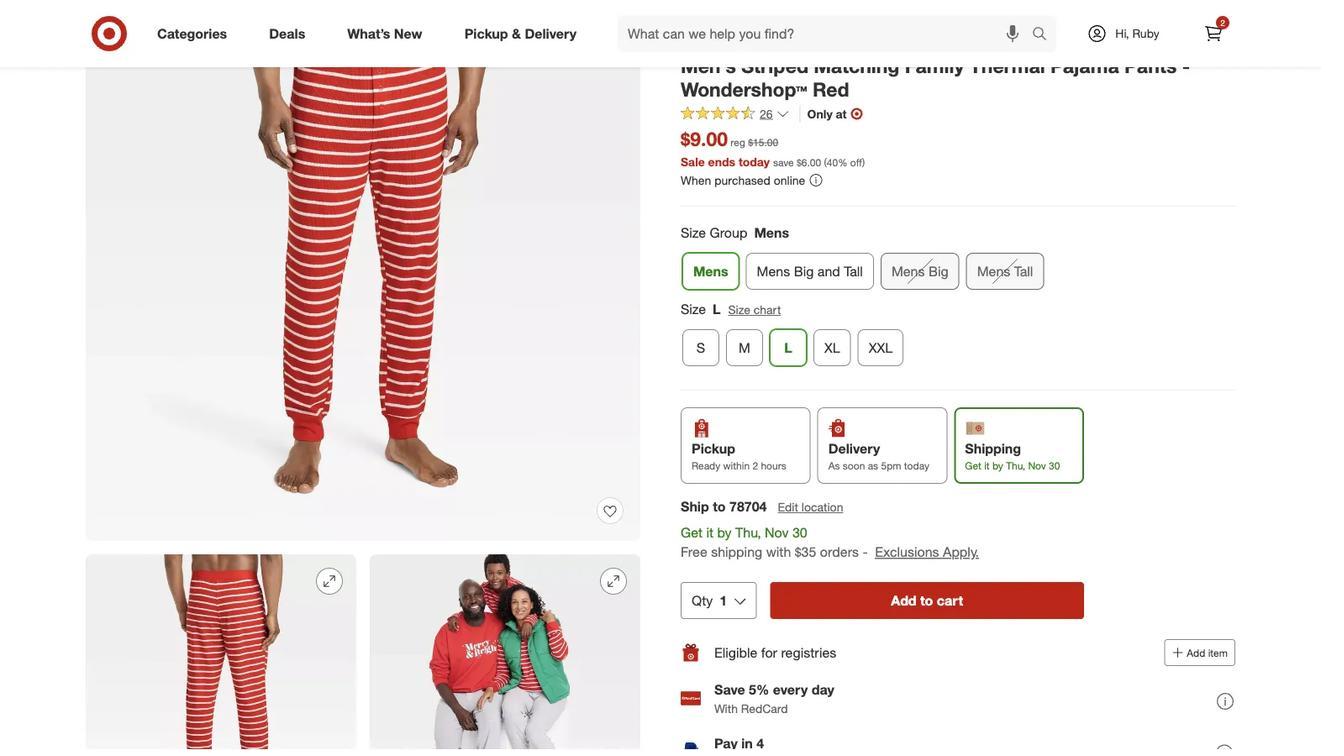 Task type: describe. For each thing, give the bounding box(es) containing it.
off
[[850, 156, 862, 168]]

exclusions apply. link
[[875, 544, 979, 561]]

orders
[[820, 544, 859, 561]]

chart
[[754, 303, 781, 317]]

mens for mens tall
[[977, 263, 1010, 279]]

edit location
[[778, 500, 843, 515]]

ruby
[[1132, 26, 1159, 41]]

redcard
[[741, 701, 788, 716]]

pickup for ready
[[692, 440, 735, 457]]

&
[[512, 25, 521, 42]]

as
[[868, 460, 878, 472]]

6.00
[[802, 156, 821, 168]]

tall inside mens tall link
[[1014, 263, 1033, 279]]

2 link
[[1195, 15, 1232, 52]]

striped
[[741, 54, 808, 77]]

size group mens
[[681, 225, 789, 241]]

save
[[773, 156, 794, 168]]

by inside get it by thu, nov 30 free shipping with $35 orders - exclusions apply.
[[717, 525, 732, 541]]

men's striped matching family thermal pajama pants - wondershop™ red, 2 of 8 image
[[86, 555, 356, 750]]

ship
[[681, 499, 709, 515]]

search
[[1024, 27, 1065, 43]]

nov inside get it by thu, nov 30 free shipping with $35 orders - exclusions apply.
[[765, 525, 789, 541]]

only
[[807, 106, 833, 121]]

all
[[811, 34, 823, 48]]

(
[[824, 156, 827, 168]]

group
[[710, 225, 747, 241]]

soon
[[843, 460, 865, 472]]

xl link
[[814, 329, 851, 366]]

free
[[681, 544, 707, 561]]

pajama
[[1051, 54, 1119, 77]]

what's
[[347, 25, 390, 42]]

add item button
[[1164, 639, 1235, 666]]

with
[[714, 701, 738, 716]]

red
[[813, 78, 849, 102]]

add to cart
[[891, 592, 963, 609]]

shop collections button
[[681, 32, 770, 50]]

30 inside "shipping get it by thu, nov 30"
[[1049, 460, 1060, 472]]

pickup & delivery
[[464, 25, 577, 42]]

to for ship
[[713, 499, 726, 515]]

1
[[720, 592, 727, 609]]

mens right 'group'
[[754, 225, 789, 241]]

add item
[[1187, 647, 1228, 659]]

shop for shop all
[[780, 34, 808, 48]]

pants
[[1124, 54, 1177, 77]]

What can we help you find? suggestions appear below search field
[[618, 15, 1036, 52]]

40
[[827, 156, 838, 168]]

at
[[836, 106, 847, 121]]

group containing size group
[[679, 224, 1235, 297]]

shipping get it by thu, nov 30
[[965, 440, 1060, 472]]

get it by thu, nov 30 free shipping with $35 orders - exclusions apply.
[[681, 525, 979, 561]]

$
[[797, 156, 802, 168]]

when purchased online
[[681, 173, 805, 187]]

men's striped matching family thermal pajama pants - wondershop™ red, 3 of 8 image
[[370, 555, 640, 750]]

search button
[[1024, 15, 1065, 55]]

save
[[714, 682, 745, 698]]

item
[[1208, 647, 1228, 659]]

every
[[773, 682, 808, 698]]

hi, ruby
[[1115, 26, 1159, 41]]

qty
[[692, 592, 713, 609]]

as
[[828, 460, 840, 472]]

mens big and tall link
[[746, 253, 874, 290]]

26 link
[[681, 105, 790, 125]]

mens for mens big
[[892, 263, 925, 279]]

group containing size
[[679, 300, 1235, 373]]

cart
[[937, 592, 963, 609]]

what's new link
[[333, 15, 443, 52]]

xxl
[[869, 340, 893, 356]]

it inside get it by thu, nov 30 free shipping with $35 orders - exclusions apply.
[[706, 525, 714, 541]]

m
[[739, 340, 750, 356]]

0 vertical spatial delivery
[[525, 25, 577, 42]]

mens tall link
[[966, 253, 1044, 290]]

pickup for &
[[464, 25, 508, 42]]

purchased
[[715, 173, 771, 187]]

add for add to cart
[[891, 592, 917, 609]]

ship to 78704
[[681, 499, 767, 515]]

categories
[[157, 25, 227, 42]]

add to cart button
[[770, 582, 1084, 619]]

apply.
[[943, 544, 979, 561]]

big for mens big
[[929, 263, 949, 279]]

with
[[766, 544, 791, 561]]

78704
[[729, 499, 767, 515]]

exclusions
[[875, 544, 939, 561]]

shop collections
[[682, 34, 769, 48]]

ends
[[708, 154, 735, 169]]

shop all link
[[780, 34, 893, 48]]

l inside 'link'
[[784, 340, 792, 356]]



Task type: locate. For each thing, give the bounding box(es) containing it.
by down shipping
[[992, 460, 1003, 472]]

0 horizontal spatial by
[[717, 525, 732, 541]]

it down shipping
[[984, 460, 990, 472]]

2 right ruby
[[1220, 17, 1225, 28]]

mens
[[754, 225, 789, 241], [693, 263, 728, 279], [757, 263, 790, 279], [892, 263, 925, 279], [977, 263, 1010, 279]]

mens big link
[[881, 253, 959, 290]]

pickup left &
[[464, 25, 508, 42]]

shop inside shop collections button
[[682, 34, 709, 48]]

1 shop from the left
[[682, 34, 709, 48]]

shop up "men's"
[[682, 34, 709, 48]]

1 tall from the left
[[844, 263, 863, 279]]

1 vertical spatial add
[[1187, 647, 1205, 659]]

men's striped matching family thermal pajama pants - wondershop™ red, 1 of 8 image
[[86, 0, 640, 541]]

thu, up shipping
[[735, 525, 761, 541]]

delivery as soon as 5pm today
[[828, 440, 929, 472]]

2 shop from the left
[[780, 34, 808, 48]]

1 horizontal spatial l
[[784, 340, 792, 356]]

mens down 'group'
[[693, 263, 728, 279]]

1 vertical spatial thu,
[[735, 525, 761, 541]]

shop
[[682, 34, 709, 48], [780, 34, 808, 48]]

today for delivery
[[904, 460, 929, 472]]

1 horizontal spatial today
[[904, 460, 929, 472]]

-
[[1182, 54, 1190, 77], [863, 544, 868, 561]]

m link
[[726, 329, 763, 366]]

2 left hours
[[752, 460, 758, 472]]

$9.00
[[681, 127, 728, 151]]

1 horizontal spatial -
[[1182, 54, 1190, 77]]

today inside delivery as soon as 5pm today
[[904, 460, 929, 472]]

add left item
[[1187, 647, 1205, 659]]

1 horizontal spatial tall
[[1014, 263, 1033, 279]]

0 horizontal spatial delivery
[[525, 25, 577, 42]]

xl
[[824, 340, 840, 356]]

size left chart
[[728, 303, 750, 317]]

1 horizontal spatial to
[[920, 592, 933, 609]]

1 vertical spatial it
[[706, 525, 714, 541]]

thu, inside "shipping get it by thu, nov 30"
[[1006, 460, 1025, 472]]

0 horizontal spatial to
[[713, 499, 726, 515]]

when
[[681, 173, 711, 187]]

thu, down shipping
[[1006, 460, 1025, 472]]

get inside "shipping get it by thu, nov 30"
[[965, 460, 981, 472]]

mens inside "mens big" link
[[892, 263, 925, 279]]

to right ship
[[713, 499, 726, 515]]

- right pants
[[1182, 54, 1190, 77]]

size chart button
[[727, 301, 782, 319]]

2 group from the top
[[679, 300, 1235, 373]]

today inside $9.00 reg $15.00 sale ends today save $ 6.00 ( 40 % off )
[[739, 154, 770, 169]]

eligible
[[714, 645, 758, 661]]

1 vertical spatial pickup
[[692, 440, 735, 457]]

0 horizontal spatial 30
[[792, 525, 807, 541]]

collections
[[713, 34, 769, 48]]

size up s
[[681, 301, 706, 318]]

1 horizontal spatial thu,
[[1006, 460, 1025, 472]]

it inside "shipping get it by thu, nov 30"
[[984, 460, 990, 472]]

0 vertical spatial add
[[891, 592, 917, 609]]

0 vertical spatial by
[[992, 460, 1003, 472]]

big
[[794, 263, 814, 279], [929, 263, 949, 279]]

0 vertical spatial today
[[739, 154, 770, 169]]

1 vertical spatial 30
[[792, 525, 807, 541]]

0 vertical spatial it
[[984, 460, 990, 472]]

1 vertical spatial by
[[717, 525, 732, 541]]

by inside "shipping get it by thu, nov 30"
[[992, 460, 1003, 472]]

ready
[[692, 460, 720, 472]]

1 horizontal spatial nov
[[1028, 460, 1046, 472]]

0 vertical spatial to
[[713, 499, 726, 515]]

it up free
[[706, 525, 714, 541]]

to
[[713, 499, 726, 515], [920, 592, 933, 609]]

location
[[802, 500, 843, 515]]

0 horizontal spatial pickup
[[464, 25, 508, 42]]

mens link
[[682, 253, 739, 290]]

- inside get it by thu, nov 30 free shipping with $35 orders - exclusions apply.
[[863, 544, 868, 561]]

1 horizontal spatial 30
[[1049, 460, 1060, 472]]

1 vertical spatial delivery
[[828, 440, 880, 457]]

1 group from the top
[[679, 224, 1235, 297]]

1 vertical spatial to
[[920, 592, 933, 609]]

0 horizontal spatial get
[[681, 525, 703, 541]]

size inside size l size chart
[[728, 303, 750, 317]]

0 horizontal spatial nov
[[765, 525, 789, 541]]

get down shipping
[[965, 460, 981, 472]]

add for add item
[[1187, 647, 1205, 659]]

0 vertical spatial group
[[679, 224, 1235, 297]]

by
[[992, 460, 1003, 472], [717, 525, 732, 541]]

categories link
[[143, 15, 248, 52]]

0 vertical spatial get
[[965, 460, 981, 472]]

s
[[697, 340, 705, 356]]

add
[[891, 592, 917, 609], [1187, 647, 1205, 659]]

s link
[[682, 329, 719, 366]]

1 vertical spatial 2
[[752, 460, 758, 472]]

1 horizontal spatial 2
[[1220, 17, 1225, 28]]

- inside men's striped matching family thermal pajama pants - wondershop™ red
[[1182, 54, 1190, 77]]

eligible for registries
[[714, 645, 836, 661]]

only at
[[807, 106, 847, 121]]

delivery
[[525, 25, 577, 42], [828, 440, 880, 457]]

shop for shop collections
[[682, 34, 709, 48]]

new
[[394, 25, 422, 42]]

0 horizontal spatial tall
[[844, 263, 863, 279]]

2
[[1220, 17, 1225, 28], [752, 460, 758, 472]]

mens for mens big and tall
[[757, 263, 790, 279]]

thu, inside get it by thu, nov 30 free shipping with $35 orders - exclusions apply.
[[735, 525, 761, 541]]

0 vertical spatial l
[[713, 301, 721, 318]]

add left the cart
[[891, 592, 917, 609]]

1 horizontal spatial delivery
[[828, 440, 880, 457]]

delivery right &
[[525, 25, 577, 42]]

matching
[[814, 54, 900, 77]]

what's new
[[347, 25, 422, 42]]

get up free
[[681, 525, 703, 541]]

men's striped matching family thermal pajama pants - wondershop™ red
[[681, 54, 1190, 102]]

2 big from the left
[[929, 263, 949, 279]]

delivery inside delivery as soon as 5pm today
[[828, 440, 880, 457]]

$15.00
[[748, 136, 778, 149]]

0 horizontal spatial big
[[794, 263, 814, 279]]

to left the cart
[[920, 592, 933, 609]]

shop left the all
[[780, 34, 808, 48]]

reg
[[731, 136, 745, 149]]

1 horizontal spatial it
[[984, 460, 990, 472]]

0 vertical spatial 30
[[1049, 460, 1060, 472]]

0 horizontal spatial l
[[713, 301, 721, 318]]

group
[[679, 224, 1235, 297], [679, 300, 1235, 373]]

men's
[[681, 54, 736, 77]]

deals
[[269, 25, 305, 42]]

within
[[723, 460, 750, 472]]

1 horizontal spatial by
[[992, 460, 1003, 472]]

0 vertical spatial pickup
[[464, 25, 508, 42]]

1 horizontal spatial get
[[965, 460, 981, 472]]

size for size group mens
[[681, 225, 706, 241]]

0 horizontal spatial today
[[739, 154, 770, 169]]

)
[[862, 156, 865, 168]]

l left size chart button
[[713, 301, 721, 318]]

add inside "button"
[[891, 592, 917, 609]]

mens big and tall
[[757, 263, 863, 279]]

qty 1
[[692, 592, 727, 609]]

family
[[905, 54, 964, 77]]

- right orders
[[863, 544, 868, 561]]

mens inside mens tall link
[[977, 263, 1010, 279]]

online
[[774, 173, 805, 187]]

by up shipping
[[717, 525, 732, 541]]

big left "and"
[[794, 263, 814, 279]]

add inside button
[[1187, 647, 1205, 659]]

mens up chart
[[757, 263, 790, 279]]

to for add
[[920, 592, 933, 609]]

0 horizontal spatial thu,
[[735, 525, 761, 541]]

1 horizontal spatial shop
[[780, 34, 808, 48]]

0 vertical spatial nov
[[1028, 460, 1046, 472]]

delivery up soon
[[828, 440, 880, 457]]

big for mens big and tall
[[794, 263, 814, 279]]

0 vertical spatial -
[[1182, 54, 1190, 77]]

mens right mens big
[[977, 263, 1010, 279]]

shop all
[[780, 34, 826, 48]]

26
[[760, 106, 773, 121]]

1 vertical spatial get
[[681, 525, 703, 541]]

hours
[[761, 460, 786, 472]]

day
[[812, 682, 834, 698]]

1 horizontal spatial pickup
[[692, 440, 735, 457]]

1 big from the left
[[794, 263, 814, 279]]

nov inside "shipping get it by thu, nov 30"
[[1028, 460, 1046, 472]]

mens for mens link
[[693, 263, 728, 279]]

2 inside pickup ready within 2 hours
[[752, 460, 758, 472]]

today for $9.00
[[739, 154, 770, 169]]

0 vertical spatial 2
[[1220, 17, 1225, 28]]

1 horizontal spatial big
[[929, 263, 949, 279]]

to inside "button"
[[920, 592, 933, 609]]

today right 5pm
[[904, 460, 929, 472]]

30 inside get it by thu, nov 30 free shipping with $35 orders - exclusions apply.
[[792, 525, 807, 541]]

pickup ready within 2 hours
[[692, 440, 786, 472]]

pickup inside pickup ready within 2 hours
[[692, 440, 735, 457]]

$35
[[795, 544, 816, 561]]

0 horizontal spatial 2
[[752, 460, 758, 472]]

size for size l size chart
[[681, 301, 706, 318]]

0 horizontal spatial shop
[[682, 34, 709, 48]]

shipping
[[711, 544, 762, 561]]

today down $15.00 at the right
[[739, 154, 770, 169]]

l right m
[[784, 340, 792, 356]]

mens tall
[[977, 263, 1033, 279]]

1 vertical spatial -
[[863, 544, 868, 561]]

1 vertical spatial nov
[[765, 525, 789, 541]]

1 vertical spatial today
[[904, 460, 929, 472]]

5%
[[749, 682, 769, 698]]

mens big
[[892, 263, 949, 279]]

it
[[984, 460, 990, 472], [706, 525, 714, 541]]

sale
[[681, 154, 705, 169]]

mens inside mens big and tall link
[[757, 263, 790, 279]]

1 vertical spatial l
[[784, 340, 792, 356]]

mens right "and"
[[892, 263, 925, 279]]

0 horizontal spatial add
[[891, 592, 917, 609]]

$9.00 reg $15.00 sale ends today save $ 6.00 ( 40 % off )
[[681, 127, 865, 169]]

0 horizontal spatial -
[[863, 544, 868, 561]]

big left mens tall
[[929, 263, 949, 279]]

0 vertical spatial thu,
[[1006, 460, 1025, 472]]

save 5% every day with redcard
[[714, 682, 834, 716]]

size left 'group'
[[681, 225, 706, 241]]

edit location button
[[777, 499, 844, 517]]

1 vertical spatial group
[[679, 300, 1235, 373]]

get inside get it by thu, nov 30 free shipping with $35 orders - exclusions apply.
[[681, 525, 703, 541]]

pickup
[[464, 25, 508, 42], [692, 440, 735, 457]]

tall inside mens big and tall link
[[844, 263, 863, 279]]

size
[[681, 225, 706, 241], [681, 301, 706, 318], [728, 303, 750, 317]]

0 horizontal spatial it
[[706, 525, 714, 541]]

2 tall from the left
[[1014, 263, 1033, 279]]

5pm
[[881, 460, 901, 472]]

l link
[[770, 329, 807, 366]]

pickup & delivery link
[[450, 15, 598, 52]]

hi,
[[1115, 26, 1129, 41]]

1 horizontal spatial add
[[1187, 647, 1205, 659]]

shipping
[[965, 440, 1021, 457]]

pickup up ready at the bottom of the page
[[692, 440, 735, 457]]

mens inside mens link
[[693, 263, 728, 279]]

size l size chart
[[681, 301, 781, 318]]



Task type: vqa. For each thing, say whether or not it's contained in the screenshot.
RedCard link
no



